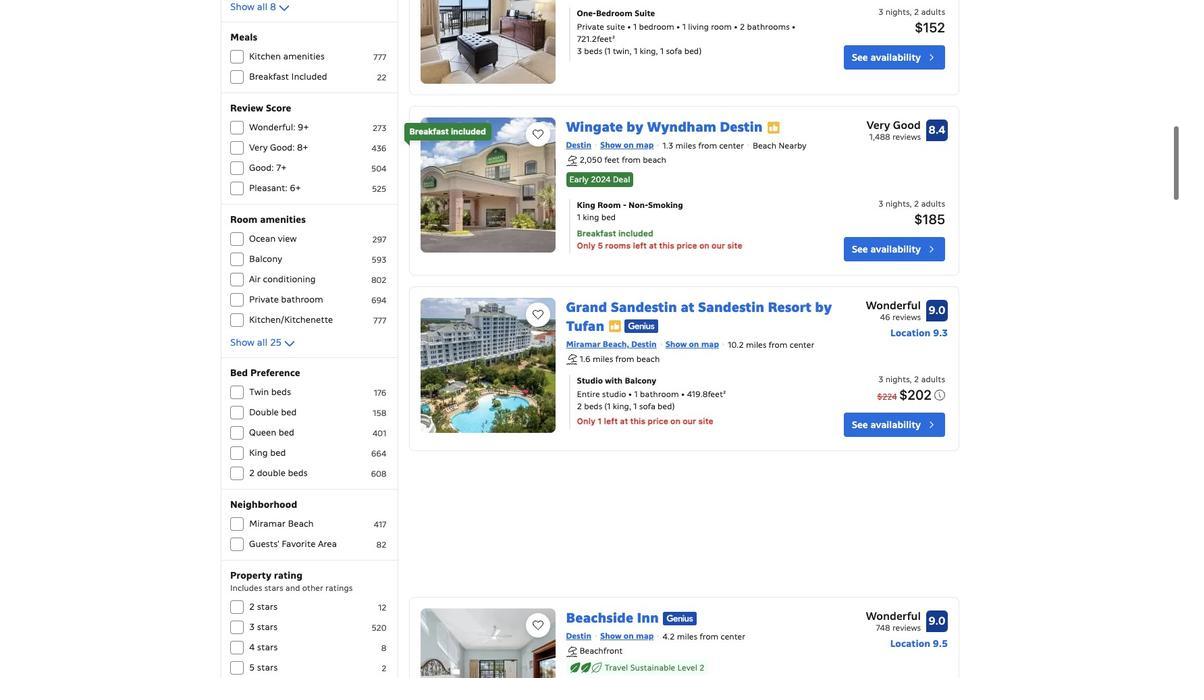 Task type: describe. For each thing, give the bounding box(es) containing it.
scored 8.4 element
[[927, 120, 948, 141]]

show up the bed
[[230, 336, 254, 348]]

beachside inn
[[566, 609, 659, 627]]

destin right beach,
[[632, 339, 657, 349]]

, for $152
[[910, 7, 912, 17]]

• right "bathrooms"
[[792, 21, 796, 32]]

593
[[372, 255, 387, 265]]

beds inside studio with balcony entire studio • 1 bathroom • 419.8feet² 2 beds (1 king, 1 sofa bed) only 1 left at this price on our site
[[584, 401, 603, 412]]

deal
[[613, 174, 630, 184]]

82
[[377, 540, 387, 550]]

miramar beach, destin
[[566, 339, 657, 349]]

8.4
[[929, 123, 946, 137]]

3 see availability from the top
[[852, 419, 921, 431]]

map for at
[[701, 339, 719, 349]]

map for wyndham
[[636, 140, 654, 150]]

one-bedroom suite link
[[577, 7, 805, 19]]

from for by
[[698, 141, 717, 151]]

left inside studio with balcony entire studio • 1 bathroom • 419.8feet² 2 beds (1 king, 1 sofa bed) only 1 left at this price on our site
[[604, 416, 618, 426]]

wingate
[[566, 118, 623, 136]]

rating
[[274, 569, 303, 581]]

ocean
[[249, 233, 276, 244]]

miles for sandestin
[[746, 340, 767, 350]]

show all 8 button
[[230, 0, 292, 16]]

297
[[372, 234, 387, 244]]

bed for king bed
[[270, 447, 286, 459]]

2 up the "$202" at bottom right
[[914, 374, 919, 385]]

wonderful 46 reviews
[[866, 299, 921, 322]]

1 down suite
[[633, 21, 637, 32]]

4.2 miles from center
[[663, 632, 746, 642]]

stars inside 'property rating includes stars and other ratings'
[[264, 583, 283, 593]]

9.3
[[933, 327, 948, 339]]

6+
[[290, 182, 301, 194]]

3 nights , 2 adults $152
[[879, 7, 946, 35]]

studio with balcony entire studio • 1 bathroom • 419.8feet² 2 beds (1 king, 1 sofa bed) only 1 left at this price on our site
[[577, 376, 726, 426]]

kitchen
[[249, 51, 281, 62]]

entire
[[577, 389, 600, 399]]

tufan
[[566, 317, 605, 335]]

king
[[583, 212, 599, 222]]

see for $152
[[852, 51, 868, 63]]

destin up beachfront
[[566, 631, 592, 641]]

• right suite at the top right
[[628, 21, 631, 32]]

on for by
[[624, 140, 634, 150]]

travel
[[605, 662, 628, 672]]

beach,
[[603, 339, 629, 349]]

beds down preference
[[271, 386, 291, 398]]

1 vertical spatial 8
[[381, 643, 387, 653]]

air conditioning
[[249, 274, 316, 285]]

bed preference
[[230, 367, 300, 379]]

9.0 for beachside inn
[[929, 614, 946, 628]]

site inside 'king room - non-smoking 1 king bed breakfast included only 5 rooms left at this price on our site'
[[728, 240, 743, 251]]

1.6
[[580, 354, 591, 364]]

2 sandestin from the left
[[698, 299, 765, 316]]

1 down bedroom
[[660, 46, 664, 56]]

breakfast for breakfast included
[[249, 71, 289, 82]]

by inside grand sandestin at sandestin resort by tufan
[[815, 299, 832, 316]]

1 vertical spatial 5
[[249, 662, 255, 673]]

pleasant:
[[249, 182, 288, 194]]

0 horizontal spatial this property is part of our preferred partner program. it's committed to providing excellent service and good value. it'll pay us a higher commission if you make a booking. image
[[609, 320, 622, 333]]

2 double beds
[[249, 467, 308, 479]]

area
[[318, 538, 337, 550]]

bed) inside one-bedroom suite private suite • 1 bedroom • 1 living room • 2 bathrooms • 721.2feet² 3 beds (1 twin, 1 king, 1 sofa bed)
[[685, 46, 702, 56]]

2 vertical spatial map
[[636, 631, 654, 641]]

0 horizontal spatial room
[[230, 213, 258, 226]]

breakfast included
[[249, 71, 327, 82]]

very good: 8+
[[249, 142, 308, 153]]

queen
[[249, 427, 276, 438]]

center for destin
[[720, 141, 744, 151]]

1 right 'studio'
[[634, 389, 638, 399]]

miles down miramar beach, destin
[[593, 354, 613, 364]]

nights for $185
[[886, 199, 910, 209]]

grand sandestin at sandestin resort by tufan image
[[420, 298, 556, 433]]

721.2feet²
[[577, 34, 615, 44]]

748
[[876, 623, 891, 633]]

our inside studio with balcony entire studio • 1 bathroom • 419.8feet² 2 beds (1 king, 1 sofa bed) only 1 left at this price on our site
[[683, 416, 697, 426]]

2 right 'level'
[[700, 662, 705, 672]]

wonderful 748 reviews
[[866, 609, 921, 633]]

from for sandestin
[[769, 340, 788, 350]]

left inside 'king room - non-smoking 1 king bed breakfast included only 5 rooms left at this price on our site'
[[633, 240, 647, 251]]

1 vertical spatial good:
[[249, 162, 274, 174]]

2 down includes
[[249, 601, 255, 613]]

1 inside 'king room - non-smoking 1 king bed breakfast included only 5 rooms left at this price on our site'
[[577, 212, 581, 222]]

double
[[249, 407, 279, 418]]

3 for 3 stars
[[249, 621, 255, 633]]

2,050
[[580, 155, 602, 165]]

2,050 feet from beach
[[580, 155, 667, 165]]

5 stars
[[249, 662, 278, 673]]

9.5
[[933, 638, 948, 650]]

8+
[[297, 142, 308, 153]]

show for grand
[[666, 339, 687, 349]]

location 9.3
[[891, 327, 948, 339]]

stars for 3 stars
[[257, 621, 278, 633]]

8 inside "dropdown button"
[[270, 1, 276, 13]]

wingate by wyndham destin link
[[566, 113, 763, 136]]

3 see from the top
[[852, 419, 868, 431]]

included
[[291, 71, 327, 82]]

4
[[249, 642, 255, 653]]

double
[[257, 467, 286, 479]]

at inside grand sandestin at sandestin resort by tufan
[[681, 299, 695, 316]]

see availability link for $152
[[844, 45, 946, 69]]

king room - non-smoking link
[[577, 199, 805, 211]]

, for $185
[[910, 199, 912, 209]]

504
[[371, 163, 387, 174]]

bed for double bed
[[281, 407, 297, 418]]

favorite
[[282, 538, 316, 550]]

show up meals at the left
[[230, 1, 254, 13]]

on inside 'king room - non-smoking 1 king bed breakfast included only 5 rooms left at this price on our site'
[[700, 240, 710, 251]]

room inside 'king room - non-smoking 1 king bed breakfast included only 5 rooms left at this price on our site'
[[598, 200, 621, 210]]

(1 inside studio with balcony entire studio • 1 bathroom • 419.8feet² 2 beds (1 king, 1 sofa bed) only 1 left at this price on our site
[[605, 401, 611, 412]]

1.3 miles from center
[[663, 141, 744, 151]]

from right feet
[[622, 155, 641, 165]]

2 down 520
[[382, 663, 387, 673]]

• down studio with balcony 'link'
[[681, 389, 685, 399]]

bedroom
[[639, 21, 675, 32]]

show all 25 button
[[230, 336, 298, 352]]

see availability link for $185
[[844, 237, 946, 261]]

wingate by wyndham destin image
[[420, 118, 556, 253]]

adults for $185
[[922, 199, 946, 209]]

2 inside 3 nights , 2 adults $185
[[914, 199, 919, 209]]

stars for 5 stars
[[257, 662, 278, 673]]

664
[[371, 448, 387, 459]]

ocean view
[[249, 233, 297, 244]]

2 inside 3 nights , 2 adults $152
[[914, 7, 919, 17]]

wingate by wyndham destin
[[566, 118, 763, 136]]

beds right double
[[288, 467, 308, 479]]

destin up 1.3 miles from center
[[720, 118, 763, 136]]

availability for $185
[[871, 243, 921, 255]]

show on map for wyndham
[[600, 140, 654, 150]]

694
[[372, 295, 387, 305]]

1 down 1.6 miles from beach
[[634, 401, 637, 412]]

-
[[623, 200, 627, 210]]

2 vertical spatial show on map
[[600, 631, 654, 641]]

level
[[678, 662, 698, 672]]

436
[[372, 143, 387, 153]]

private inside one-bedroom suite private suite • 1 bedroom • 1 living room • 2 bathrooms • 721.2feet² 3 beds (1 twin, 1 king, 1 sofa bed)
[[577, 21, 604, 32]]

scored 9.0 element for beachside inn
[[927, 611, 948, 632]]

9+
[[298, 122, 309, 133]]

reviews for grand sandestin at sandestin resort by tufan
[[893, 312, 921, 322]]

sofa inside studio with balcony entire studio • 1 bathroom • 419.8feet² 2 beds (1 king, 1 sofa bed) only 1 left at this price on our site
[[639, 401, 656, 412]]

this inside 'king room - non-smoking 1 king bed breakfast included only 5 rooms left at this price on our site'
[[659, 240, 675, 251]]

3 nights , 2 adults $185
[[879, 199, 946, 227]]

with
[[605, 376, 623, 386]]

158
[[373, 408, 387, 418]]

nearby
[[779, 141, 807, 151]]

preference
[[251, 367, 300, 379]]

living
[[688, 21, 709, 32]]

3 for 3 nights , 2 adults $152
[[879, 7, 884, 17]]

very good 1,488 reviews
[[867, 118, 921, 142]]

1 left living
[[682, 21, 686, 32]]

stars for 4 stars
[[257, 642, 278, 653]]

review
[[230, 102, 263, 114]]

see availability for $185
[[852, 243, 921, 255]]

kitchen amenities
[[249, 51, 325, 62]]

amenities for kitchen amenities
[[283, 51, 325, 62]]

neighborhood
[[230, 498, 297, 511]]

777 for kitchen/kitchenette
[[373, 315, 387, 326]]

very for good:
[[249, 142, 268, 153]]

miles for by
[[676, 141, 696, 151]]

417
[[374, 519, 387, 529]]

beachside
[[566, 609, 634, 627]]

0 vertical spatial this property is part of our preferred partner program. it's committed to providing excellent service and good value. it'll pay us a higher commission if you make a booking. image
[[767, 121, 781, 134]]

wonderful:
[[249, 122, 295, 133]]

show for wingate
[[600, 140, 622, 150]]

meals
[[230, 31, 257, 43]]

room
[[711, 21, 732, 32]]

king bed
[[249, 447, 286, 459]]

0 vertical spatial bathroom
[[281, 294, 323, 305]]

4 stars
[[249, 642, 278, 653]]

0 horizontal spatial private
[[249, 294, 279, 305]]

and
[[286, 583, 300, 593]]

(1 inside one-bedroom suite private suite • 1 bedroom • 1 living room • 2 bathrooms • 721.2feet² 3 beds (1 twin, 1 king, 1 sofa bed)
[[605, 46, 611, 56]]

inn
[[637, 609, 659, 627]]

0 vertical spatial this property is part of our preferred partner program. it's committed to providing excellent service and good value. it'll pay us a higher commission if you make a booking. image
[[767, 121, 781, 134]]

stars for 2 stars
[[257, 601, 278, 613]]

twin,
[[613, 46, 632, 56]]

0 horizontal spatial by
[[627, 118, 644, 136]]



Task type: vqa. For each thing, say whether or not it's contained in the screenshot.


Task type: locate. For each thing, give the bounding box(es) containing it.
1 vertical spatial see availability link
[[844, 237, 946, 261]]

smoking
[[648, 200, 683, 210]]

grand sandestin at sandestin resort by tufan link
[[566, 293, 832, 335]]

beach for by
[[643, 155, 667, 165]]

1 horizontal spatial king
[[577, 200, 596, 210]]

0 vertical spatial show on map
[[600, 140, 654, 150]]

0 vertical spatial our
[[712, 240, 725, 251]]

location down wonderful 748 reviews
[[891, 638, 931, 650]]

twin beds
[[249, 386, 291, 398]]

1 down 'entire'
[[598, 416, 602, 426]]

wonderful element for beachside inn
[[866, 609, 921, 625]]

balcony inside studio with balcony entire studio • 1 bathroom • 419.8feet² 2 beds (1 king, 1 sofa bed) only 1 left at this price on our site
[[625, 376, 657, 386]]

5 inside 'king room - non-smoking 1 king bed breakfast included only 5 rooms left at this price on our site'
[[598, 240, 603, 251]]

reviews up location 9.5
[[893, 623, 921, 633]]

1 wonderful element from the top
[[866, 298, 921, 314]]

0 vertical spatial bed)
[[685, 46, 702, 56]]

0 vertical spatial beach
[[643, 155, 667, 165]]

king for king room - non-smoking 1 king bed breakfast included only 5 rooms left at this price on our site
[[577, 200, 596, 210]]

1 horizontal spatial beach
[[753, 141, 777, 151]]

this property is part of our preferred partner program. it's committed to providing excellent service and good value. it'll pay us a higher commission if you make a booking. image
[[767, 121, 781, 134], [609, 320, 622, 333]]

1 777 from the top
[[373, 52, 387, 62]]

our inside 'king room - non-smoking 1 king bed breakfast included only 5 rooms left at this price on our site'
[[712, 240, 725, 251]]

1 horizontal spatial balcony
[[625, 376, 657, 386]]

3 inside 3 nights , 2 adults $152
[[879, 7, 884, 17]]

genius discounts available at this property. image
[[625, 320, 659, 333], [625, 320, 659, 333], [663, 612, 697, 625], [663, 612, 697, 625]]

travel sustainable level 2
[[605, 662, 705, 672]]

bathroom inside studio with balcony entire studio • 1 bathroom • 419.8feet² 2 beds (1 king, 1 sofa bed) only 1 left at this price on our site
[[640, 389, 679, 399]]

0 vertical spatial wonderful element
[[866, 298, 921, 314]]

1.6 miles from beach
[[580, 354, 660, 364]]

2 reviews from the top
[[893, 312, 921, 322]]

beach down miramar beach, destin
[[637, 354, 660, 364]]

0 horizontal spatial king
[[249, 447, 268, 459]]

0 horizontal spatial beach
[[288, 518, 314, 529]]

bed up 2 double beds
[[270, 447, 286, 459]]

king for king bed
[[249, 447, 268, 459]]

wonderful element for grand sandestin at sandestin resort by tufan
[[866, 298, 921, 314]]

1 vertical spatial ,
[[910, 199, 912, 209]]

, inside 3 nights , 2 adults $152
[[910, 7, 912, 17]]

2 right room at the top right of the page
[[740, 21, 745, 32]]

very for good
[[867, 118, 890, 133]]

balcony down ocean
[[249, 253, 282, 265]]

5 down 4
[[249, 662, 255, 673]]

bathroom
[[281, 294, 323, 305], [640, 389, 679, 399]]

0 vertical spatial price
[[677, 240, 698, 251]]

1 vertical spatial show on map
[[666, 339, 719, 349]]

center left beach nearby
[[720, 141, 744, 151]]

1 vertical spatial see
[[852, 243, 868, 255]]

room amenities
[[230, 213, 306, 226]]

availability down 3 nights , 2 adults $185
[[871, 243, 921, 255]]

this property is part of our preferred partner program. it's committed to providing excellent service and good value. it'll pay us a higher commission if you make a booking. image up beach,
[[609, 320, 622, 333]]

3 , from the top
[[910, 374, 912, 385]]

9.0 up 9.3
[[929, 303, 946, 317]]

sofa inside one-bedroom suite private suite • 1 bedroom • 1 living room • 2 bathrooms • 721.2feet² 3 beds (1 twin, 1 king, 1 sofa bed)
[[666, 46, 683, 56]]

bed right king on the top
[[602, 212, 616, 222]]

0 vertical spatial 777
[[373, 52, 387, 62]]

0 vertical spatial see availability link
[[844, 45, 946, 69]]

only inside studio with balcony entire studio • 1 bathroom • 419.8feet² 2 beds (1 king, 1 sofa bed) only 1 left at this price on our site
[[577, 416, 596, 426]]

1 see availability link from the top
[[844, 45, 946, 69]]

miramar for miramar beach, destin
[[566, 339, 601, 349]]

see availability
[[852, 51, 921, 63], [852, 243, 921, 255], [852, 419, 921, 431]]

1 see from the top
[[852, 51, 868, 63]]

only down 'entire'
[[577, 416, 596, 426]]

1 vertical spatial beach
[[288, 518, 314, 529]]

1 all from the top
[[257, 1, 268, 13]]

1 horizontal spatial left
[[633, 240, 647, 251]]

(1 down 'studio'
[[605, 401, 611, 412]]

2 (1 from the top
[[605, 401, 611, 412]]

private down air
[[249, 294, 279, 305]]

feet
[[605, 155, 620, 165]]

stars left and
[[264, 583, 283, 593]]

breakfast down king on the top
[[577, 228, 616, 238]]

0 horizontal spatial sofa
[[639, 401, 656, 412]]

nights
[[886, 7, 910, 17], [886, 199, 910, 209], [886, 374, 910, 385]]

1 vertical spatial left
[[604, 416, 618, 426]]

miramar beach
[[249, 518, 314, 529]]

• right 'studio'
[[629, 389, 632, 399]]

1 horizontal spatial price
[[677, 240, 698, 251]]

miramar
[[566, 339, 601, 349], [249, 518, 286, 529]]

520
[[372, 623, 387, 633]]

9.0 for grand sandestin at sandestin resort by tufan
[[929, 303, 946, 317]]

show on map for at
[[666, 339, 719, 349]]

king, inside one-bedroom suite private suite • 1 bedroom • 1 living room • 2 bathrooms • 721.2feet² 3 beds (1 twin, 1 king, 1 sofa bed)
[[640, 46, 658, 56]]

1 horizontal spatial breakfast
[[410, 127, 449, 137]]

0 horizontal spatial miramar
[[249, 518, 286, 529]]

stars up 3 stars
[[257, 601, 278, 613]]

2 , from the top
[[910, 199, 912, 209]]

0 vertical spatial amenities
[[283, 51, 325, 62]]

1 vertical spatial amenities
[[260, 213, 306, 226]]

1 vertical spatial wonderful element
[[866, 609, 921, 625]]

1 vertical spatial availability
[[871, 243, 921, 255]]

beach left nearby
[[753, 141, 777, 151]]

3 inside 3 nights , 2 adults $185
[[879, 199, 884, 209]]

sandestin
[[611, 299, 677, 316], [698, 299, 765, 316]]

1 horizontal spatial 8
[[381, 643, 387, 653]]

on inside studio with balcony entire studio • 1 bathroom • 419.8feet² 2 beds (1 king, 1 sofa bed) only 1 left at this price on our site
[[671, 416, 681, 426]]

location 9.5
[[891, 638, 948, 650]]

0 vertical spatial private
[[577, 21, 604, 32]]

0 vertical spatial balcony
[[249, 253, 282, 265]]

amenities
[[283, 51, 325, 62], [260, 213, 306, 226]]

1 horizontal spatial king,
[[640, 46, 658, 56]]

king down queen
[[249, 447, 268, 459]]

2 wonderful element from the top
[[866, 609, 921, 625]]

very up good: 7+
[[249, 142, 268, 153]]

2024
[[591, 174, 611, 184]]

beachside inn image
[[420, 609, 556, 678]]

by right resort
[[815, 299, 832, 316]]

0 vertical spatial very
[[867, 118, 890, 133]]

on down studio with balcony 'link'
[[671, 416, 681, 426]]

wonderful element
[[866, 298, 921, 314], [866, 609, 921, 625]]

bathroom down studio with balcony 'link'
[[640, 389, 679, 399]]

at inside 'king room - non-smoking 1 king bed breakfast included only 5 rooms left at this price on our site'
[[649, 240, 657, 251]]

this
[[659, 240, 675, 251], [630, 416, 646, 426]]

2 horizontal spatial at
[[681, 299, 695, 316]]

2 vertical spatial breakfast
[[577, 228, 616, 238]]

very good element
[[867, 118, 921, 134]]

2 horizontal spatial breakfast
[[577, 228, 616, 238]]

site down 419.8feet²
[[699, 416, 714, 426]]

bed for queen bed
[[279, 427, 294, 438]]

1 9.0 from the top
[[929, 303, 946, 317]]

2 availability from the top
[[871, 243, 921, 255]]

balcony right with
[[625, 376, 657, 386]]

bed
[[230, 367, 248, 379]]

1 horizontal spatial bed)
[[685, 46, 702, 56]]

price down studio with balcony 'link'
[[648, 416, 669, 426]]

bed) inside studio with balcony entire studio • 1 bathroom • 419.8feet² 2 beds (1 king, 1 sofa bed) only 1 left at this price on our site
[[658, 401, 675, 412]]

on down beachside inn
[[624, 631, 634, 641]]

0 vertical spatial wonderful
[[866, 299, 921, 313]]

wonderful
[[866, 299, 921, 313], [866, 609, 921, 624]]

3 inside one-bedroom suite private suite • 1 bedroom • 1 living room • 2 bathrooms • 721.2feet² 3 beds (1 twin, 1 king, 1 sofa bed)
[[577, 46, 582, 56]]

breakfast for breakfast included
[[410, 127, 449, 137]]

king, down 'studio'
[[613, 401, 631, 412]]

2 left double
[[249, 467, 255, 479]]

1 reviews from the top
[[893, 132, 921, 142]]

miramar for miramar beach
[[249, 518, 286, 529]]

0 horizontal spatial included
[[451, 127, 486, 137]]

0 vertical spatial 9.0
[[929, 303, 946, 317]]

2 vertical spatial adults
[[922, 374, 946, 385]]

center down resort
[[790, 340, 815, 350]]

1 horizontal spatial this
[[659, 240, 675, 251]]

at
[[649, 240, 657, 251], [681, 299, 695, 316], [620, 416, 628, 426]]

0 vertical spatial king
[[577, 200, 596, 210]]

(1
[[605, 46, 611, 56], [605, 401, 611, 412]]

2 adults from the top
[[922, 199, 946, 209]]

0 vertical spatial beach
[[753, 141, 777, 151]]

see availability link
[[844, 45, 946, 69], [844, 237, 946, 261], [844, 413, 946, 437]]

802
[[371, 275, 387, 285]]

availability for $152
[[871, 51, 921, 63]]

1 vertical spatial scored 9.0 element
[[927, 611, 948, 632]]

wonderful for beachside inn
[[866, 609, 921, 624]]

1 horizontal spatial room
[[598, 200, 621, 210]]

rooms
[[605, 240, 631, 251]]

adults up "$152" on the right of page
[[922, 7, 946, 17]]

1 (1 from the top
[[605, 46, 611, 56]]

nights inside 3 nights , 2 adults $185
[[886, 199, 910, 209]]

reviews inside wonderful 748 reviews
[[893, 623, 921, 633]]

score
[[266, 102, 291, 114]]

non-
[[629, 200, 648, 210]]

0 horizontal spatial 5
[[249, 662, 255, 673]]

only down king on the top
[[577, 240, 596, 251]]

adults up "$185"
[[922, 199, 946, 209]]

grand
[[566, 299, 607, 316]]

show
[[230, 1, 254, 13], [600, 140, 622, 150], [230, 336, 254, 348], [666, 339, 687, 349], [600, 631, 622, 641]]

1 wonderful from the top
[[866, 299, 921, 313]]

2 9.0 from the top
[[929, 614, 946, 628]]

guests'
[[249, 538, 279, 550]]

property rating includes stars and other ratings
[[230, 569, 353, 593]]

0 vertical spatial (1
[[605, 46, 611, 56]]

king, down bedroom
[[640, 46, 658, 56]]

map down inn
[[636, 631, 654, 641]]

price inside 'king room - non-smoking 1 king bed breakfast included only 5 rooms left at this price on our site'
[[677, 240, 698, 251]]

sandestin up beach,
[[611, 299, 677, 316]]

1 vertical spatial king
[[249, 447, 268, 459]]

see availability for $152
[[852, 51, 921, 63]]

3 for 3 nights , 2 adults $185
[[879, 199, 884, 209]]

2 vertical spatial see availability
[[852, 419, 921, 431]]

amenities up view
[[260, 213, 306, 226]]

25
[[270, 336, 282, 348]]

wonderful up location 9.3 at the right
[[866, 299, 921, 313]]

0 vertical spatial good:
[[270, 142, 295, 153]]

good
[[893, 118, 921, 133]]

good:
[[270, 142, 295, 153], [249, 162, 274, 174]]

•
[[628, 21, 631, 32], [677, 21, 680, 32], [734, 21, 738, 32], [792, 21, 796, 32], [629, 389, 632, 399], [681, 389, 685, 399]]

breakfast inside 'king room - non-smoking 1 king bed breakfast included only 5 rooms left at this price on our site'
[[577, 228, 616, 238]]

adults inside 3 nights , 2 adults $152
[[922, 7, 946, 17]]

studio
[[602, 389, 626, 399]]

1 horizontal spatial site
[[728, 240, 743, 251]]

miles for inn
[[677, 632, 698, 642]]

good: left '7+'
[[249, 162, 274, 174]]

, inside 3 nights , 2 adults $185
[[910, 199, 912, 209]]

0 vertical spatial all
[[257, 1, 268, 13]]

0 vertical spatial room
[[598, 200, 621, 210]]

3 availability from the top
[[871, 419, 921, 431]]

1 vertical spatial location
[[891, 638, 931, 650]]

room left - on the top
[[598, 200, 621, 210]]

wonderful for grand sandestin at sandestin resort by tufan
[[866, 299, 921, 313]]

view
[[278, 233, 297, 244]]

0 vertical spatial site
[[728, 240, 743, 251]]

double bed
[[249, 407, 297, 418]]

2 all from the top
[[257, 336, 268, 348]]

sundestin beach resort i image
[[420, 0, 556, 84]]

3 adults from the top
[[922, 374, 946, 385]]

1 vertical spatial by
[[815, 299, 832, 316]]

grand sandestin at sandestin resort by tufan
[[566, 299, 832, 335]]

guests' favorite area
[[249, 538, 337, 550]]

miramar down neighborhood at the bottom left of page
[[249, 518, 286, 529]]

0 vertical spatial center
[[720, 141, 744, 151]]

from down beach,
[[616, 354, 635, 364]]

2 nights from the top
[[886, 199, 910, 209]]

kitchen/kitchenette
[[249, 314, 333, 326]]

reviews inside the very good 1,488 reviews
[[893, 132, 921, 142]]

0 horizontal spatial this
[[630, 416, 646, 426]]

suite
[[635, 8, 655, 18]]

1 adults from the top
[[922, 7, 946, 17]]

stars down 4 stars
[[257, 662, 278, 673]]

destin up 2,050
[[566, 140, 592, 150]]

breakfast included
[[410, 127, 486, 137]]

0 horizontal spatial left
[[604, 416, 618, 426]]

by
[[627, 118, 644, 136], [815, 299, 832, 316]]

all up meals at the left
[[257, 1, 268, 13]]

46
[[880, 312, 891, 322]]

bed
[[602, 212, 616, 222], [281, 407, 297, 418], [279, 427, 294, 438], [270, 447, 286, 459]]

9.0
[[929, 303, 946, 317], [929, 614, 946, 628]]

see availability link down 3 nights , 2 adults $185
[[844, 237, 946, 261]]

1 vertical spatial very
[[249, 142, 268, 153]]

0 vertical spatial adults
[[922, 7, 946, 17]]

0 vertical spatial reviews
[[893, 132, 921, 142]]

at inside studio with balcony entire studio • 1 bathroom • 419.8feet² 2 beds (1 king, 1 sofa bed) only 1 left at this price on our site
[[620, 416, 628, 426]]

2 see from the top
[[852, 243, 868, 255]]

1 vertical spatial 777
[[373, 315, 387, 326]]

beach for sandestin
[[637, 354, 660, 364]]

breakfast right 273
[[410, 127, 449, 137]]

2 vertical spatial center
[[721, 632, 746, 642]]

price inside studio with balcony entire studio • 1 bathroom • 419.8feet² 2 beds (1 king, 1 sofa bed) only 1 left at this price on our site
[[648, 416, 669, 426]]

1 horizontal spatial bathroom
[[640, 389, 679, 399]]

7+
[[276, 162, 287, 174]]

1 vertical spatial only
[[577, 416, 596, 426]]

2 vertical spatial availability
[[871, 419, 921, 431]]

bed right the double
[[281, 407, 297, 418]]

1 vertical spatial map
[[701, 339, 719, 349]]

left right the rooms
[[633, 240, 647, 251]]

nights inside 3 nights , 2 adults $152
[[886, 7, 910, 17]]

king room - non-smoking 1 king bed breakfast included only 5 rooms left at this price on our site
[[577, 200, 743, 251]]

all for 25
[[257, 336, 268, 348]]

from for inn
[[700, 632, 719, 642]]

176
[[374, 388, 387, 398]]

king inside 'king room - non-smoking 1 king bed breakfast included only 5 rooms left at this price on our site'
[[577, 200, 596, 210]]

on up the 2,050 feet from beach
[[624, 140, 634, 150]]

stars up 4 stars
[[257, 621, 278, 633]]

this property is part of our preferred partner program. it's committed to providing excellent service and good value. it'll pay us a higher commission if you make a booking. image up beach,
[[609, 320, 622, 333]]

on for sandestin
[[689, 339, 699, 349]]

1 vertical spatial our
[[683, 416, 697, 426]]

adults for $152
[[922, 7, 946, 17]]

amenities for room amenities
[[260, 213, 306, 226]]

see availability down $224
[[852, 419, 921, 431]]

sandestin up 10.2
[[698, 299, 765, 316]]

our
[[712, 240, 725, 251], [683, 416, 697, 426]]

1 see availability from the top
[[852, 51, 921, 63]]

beachfront
[[580, 646, 623, 656]]

bed right queen
[[279, 427, 294, 438]]

1 horizontal spatial at
[[649, 240, 657, 251]]

3 nights , 2 adults
[[879, 374, 946, 385]]

on down king room - non-smoking link
[[700, 240, 710, 251]]

see availability down 3 nights , 2 adults $185
[[852, 243, 921, 255]]

0 vertical spatial map
[[636, 140, 654, 150]]

location for grand sandestin at sandestin resort by tufan
[[891, 327, 931, 339]]

beds inside one-bedroom suite private suite • 1 bedroom • 1 living room • 2 bathrooms • 721.2feet² 3 beds (1 twin, 1 king, 1 sofa bed)
[[584, 46, 603, 56]]

bathrooms
[[747, 21, 790, 32]]

$152
[[915, 19, 946, 35]]

2 inside studio with balcony entire studio • 1 bathroom • 419.8feet² 2 beds (1 king, 1 sofa bed) only 1 left at this price on our site
[[577, 401, 582, 412]]

• down one-bedroom suite link
[[677, 21, 680, 32]]

bed inside 'king room - non-smoking 1 king bed breakfast included only 5 rooms left at this price on our site'
[[602, 212, 616, 222]]

map
[[636, 140, 654, 150], [701, 339, 719, 349], [636, 631, 654, 641]]

1 only from the top
[[577, 240, 596, 251]]

1 horizontal spatial sofa
[[666, 46, 683, 56]]

by up the 2,050 feet from beach
[[627, 118, 644, 136]]

bed)
[[685, 46, 702, 56], [658, 401, 675, 412]]

1 right twin, on the right top of the page
[[634, 46, 638, 56]]

resort
[[768, 299, 812, 316]]

our down 419.8feet²
[[683, 416, 697, 426]]

location down wonderful 46 reviews
[[891, 327, 931, 339]]

king, inside studio with balcony entire studio • 1 bathroom • 419.8feet² 2 beds (1 king, 1 sofa bed) only 1 left at this price on our site
[[613, 401, 631, 412]]

pleasant: 6+
[[249, 182, 301, 194]]

other
[[302, 583, 323, 593]]

2 see availability link from the top
[[844, 237, 946, 261]]

all for 8
[[257, 1, 268, 13]]

0 horizontal spatial at
[[620, 416, 628, 426]]

all
[[257, 1, 268, 13], [257, 336, 268, 348]]

3
[[879, 7, 884, 17], [577, 46, 582, 56], [879, 199, 884, 209], [879, 374, 884, 385], [249, 621, 255, 633]]

on for inn
[[624, 631, 634, 641]]

this property is part of our preferred partner program. it's committed to providing excellent service and good value. it'll pay us a higher commission if you make a booking. image
[[767, 121, 781, 134], [609, 320, 622, 333]]

reviews for beachside inn
[[893, 623, 921, 633]]

see
[[852, 51, 868, 63], [852, 243, 868, 255], [852, 419, 868, 431]]

2 see availability from the top
[[852, 243, 921, 255]]

site down king room - non-smoking link
[[728, 240, 743, 251]]

location for beachside inn
[[891, 638, 931, 650]]

1 horizontal spatial this property is part of our preferred partner program. it's committed to providing excellent service and good value. it'll pay us a higher commission if you make a booking. image
[[767, 121, 781, 134]]

center for sandestin
[[790, 340, 815, 350]]

good: up '7+'
[[270, 142, 295, 153]]

3 see availability link from the top
[[844, 413, 946, 437]]

0 vertical spatial location
[[891, 327, 931, 339]]

reviews inside wonderful 46 reviews
[[893, 312, 921, 322]]

reviews right 1,488
[[893, 132, 921, 142]]

only inside 'king room - non-smoking 1 king bed breakfast included only 5 rooms left at this price on our site'
[[577, 240, 596, 251]]

0 vertical spatial nights
[[886, 7, 910, 17]]

show up feet
[[600, 140, 622, 150]]

beach
[[643, 155, 667, 165], [637, 354, 660, 364]]

2 only from the top
[[577, 416, 596, 426]]

map left 1.3
[[636, 140, 654, 150]]

king
[[577, 200, 596, 210], [249, 447, 268, 459]]

bed) down living
[[685, 46, 702, 56]]

1 vertical spatial site
[[699, 416, 714, 426]]

site inside studio with balcony entire studio • 1 bathroom • 419.8feet² 2 beds (1 king, 1 sofa bed) only 1 left at this price on our site
[[699, 416, 714, 426]]

this property is part of our preferred partner program. it's committed to providing excellent service and good value. it'll pay us a higher commission if you make a booking. image up beach nearby
[[767, 121, 781, 134]]

very inside the very good 1,488 reviews
[[867, 118, 890, 133]]

22
[[377, 72, 387, 82]]

3 nights from the top
[[886, 374, 910, 385]]

very left good
[[867, 118, 890, 133]]

show for beachside
[[600, 631, 622, 641]]

0 horizontal spatial price
[[648, 416, 669, 426]]

10.2 miles from center
[[728, 340, 815, 350]]

room up ocean
[[230, 213, 258, 226]]

3 for 3 nights , 2 adults
[[879, 374, 884, 385]]

1 vertical spatial private
[[249, 294, 279, 305]]

1 nights from the top
[[886, 7, 910, 17]]

2 777 from the top
[[373, 315, 387, 326]]

included inside 'king room - non-smoking 1 king bed breakfast included only 5 rooms left at this price on our site'
[[619, 228, 654, 238]]

twin
[[249, 386, 269, 398]]

0 vertical spatial see availability
[[852, 51, 921, 63]]

1 vertical spatial (1
[[605, 401, 611, 412]]

wonderful element up location 9.3 at the right
[[866, 298, 921, 314]]

2 wonderful from the top
[[866, 609, 921, 624]]

3 reviews from the top
[[893, 623, 921, 633]]

0 horizontal spatial site
[[699, 416, 714, 426]]

see for $185
[[852, 243, 868, 255]]

0 vertical spatial by
[[627, 118, 644, 136]]

see availability down 3 nights , 2 adults $152
[[852, 51, 921, 63]]

1 horizontal spatial by
[[815, 299, 832, 316]]

0 horizontal spatial bed)
[[658, 401, 675, 412]]

777 for kitchen amenities
[[373, 52, 387, 62]]

this inside studio with balcony entire studio • 1 bathroom • 419.8feet² 2 beds (1 king, 1 sofa bed) only 1 left at this price on our site
[[630, 416, 646, 426]]

2 up "$152" on the right of page
[[914, 7, 919, 17]]

suite
[[607, 21, 625, 32]]

2 inside one-bedroom suite private suite • 1 bedroom • 1 living room • 2 bathrooms • 721.2feet² 3 beds (1 twin, 1 king, 1 sofa bed)
[[740, 21, 745, 32]]

0 horizontal spatial balcony
[[249, 253, 282, 265]]

availability down $224
[[871, 419, 921, 431]]

miramar up 1.6
[[566, 339, 601, 349]]

left
[[633, 240, 647, 251], [604, 416, 618, 426]]

0 vertical spatial sofa
[[666, 46, 683, 56]]

scored 9.0 element
[[927, 300, 948, 321], [927, 611, 948, 632]]

1 scored 9.0 element from the top
[[927, 300, 948, 321]]

show all 25
[[230, 336, 282, 348]]

1 vertical spatial king,
[[613, 401, 631, 412]]

8 down 520
[[381, 643, 387, 653]]

3 stars
[[249, 621, 278, 633]]

early 2024 deal
[[570, 174, 630, 184]]

beachside inn link
[[566, 604, 659, 627]]

one-
[[577, 8, 596, 18]]

miles right 10.2
[[746, 340, 767, 350]]

1 vertical spatial all
[[257, 336, 268, 348]]

• right room at the top right of the page
[[734, 21, 738, 32]]

see availability link down 3 nights , 2 adults $152
[[844, 45, 946, 69]]

0 vertical spatial king,
[[640, 46, 658, 56]]

2 scored 9.0 element from the top
[[927, 611, 948, 632]]

1 , from the top
[[910, 7, 912, 17]]

0 horizontal spatial 8
[[270, 1, 276, 13]]

1 sandestin from the left
[[611, 299, 677, 316]]

adults inside 3 nights , 2 adults $185
[[922, 199, 946, 209]]

nights for $152
[[886, 7, 910, 17]]

0 vertical spatial at
[[649, 240, 657, 251]]

0 horizontal spatial this property is part of our preferred partner program. it's committed to providing excellent service and good value. it'll pay us a higher commission if you make a booking. image
[[609, 320, 622, 333]]

show on map down beachside inn
[[600, 631, 654, 641]]

1 availability from the top
[[871, 51, 921, 63]]

0 vertical spatial see
[[852, 51, 868, 63]]

breakfast
[[249, 71, 289, 82], [410, 127, 449, 137], [577, 228, 616, 238]]

center right 4.2
[[721, 632, 746, 642]]

scored 9.0 element for grand sandestin at sandestin resort by tufan
[[927, 300, 948, 321]]

scored 9.0 element up 9.5
[[927, 611, 948, 632]]



